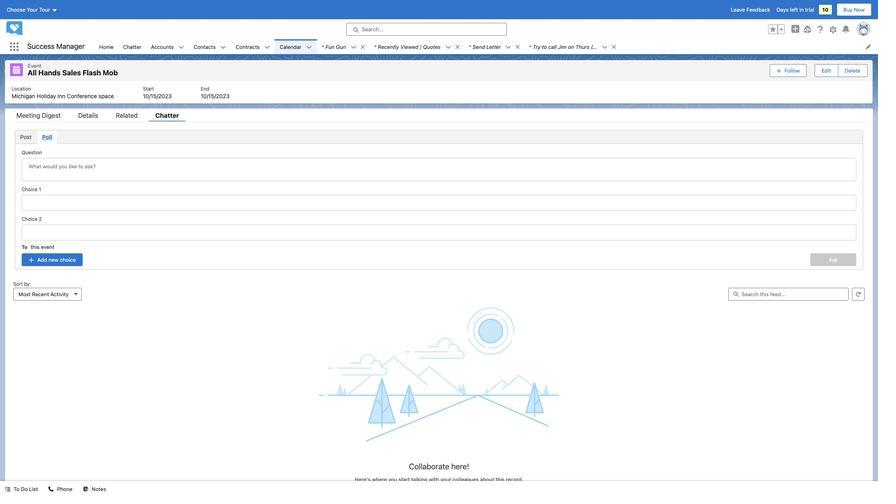 Task type: locate. For each thing, give the bounding box(es) containing it.
0 horizontal spatial chatter link
[[118, 39, 146, 54]]

1 vertical spatial to
[[14, 487, 19, 493]]

* for * try to call jim on thurs (sample)
[[529, 44, 532, 50]]

calendar list item
[[275, 39, 317, 54]]

add
[[37, 257, 47, 263]]

to inside button
[[14, 487, 19, 493]]

choice
[[60, 257, 76, 263]]

1 choice from the top
[[22, 187, 37, 193]]

group
[[769, 24, 785, 34], [770, 63, 868, 78]]

choice 1
[[22, 187, 41, 193]]

0 vertical spatial to
[[22, 244, 27, 250]]

start
[[399, 477, 410, 483]]

here's where you start talking with your colleagues about this record.
[[355, 477, 524, 483]]

1 horizontal spatial 10/15/2023
[[201, 93, 230, 99]]

1 horizontal spatial to
[[22, 244, 27, 250]]

0 horizontal spatial this
[[31, 244, 39, 250]]

this right about
[[496, 477, 505, 483]]

1 * from the left
[[322, 44, 324, 50]]

most recent activity
[[18, 291, 69, 298]]

list for home link at the left of page
[[5, 81, 873, 103]]

1 horizontal spatial chatter link
[[149, 112, 186, 121]]

meeting digest link
[[10, 112, 67, 121]]

on
[[568, 44, 574, 50]]

text default image inside contacts list item
[[221, 44, 226, 50]]

2 choice from the top
[[22, 216, 37, 222]]

1 10/15/2023 from the left
[[143, 93, 172, 99]]

list
[[29, 487, 38, 493]]

michigan
[[12, 93, 35, 99]]

sort by:
[[13, 281, 31, 287]]

0 horizontal spatial chatter
[[123, 44, 141, 50]]

0 vertical spatial list
[[94, 39, 879, 54]]

* send letter
[[469, 44, 501, 50]]

space
[[99, 93, 114, 99]]

holiday
[[37, 93, 56, 99]]

quotes
[[423, 44, 441, 50]]

feedback
[[747, 6, 771, 13]]

* left the send
[[469, 44, 471, 50]]

text default image right quotes at the top of the page
[[446, 44, 451, 50]]

follow
[[785, 67, 801, 74]]

list containing michigan holiday inn conference space
[[5, 81, 873, 103]]

10
[[823, 6, 829, 13]]

colleagues
[[453, 477, 479, 483]]

recently
[[378, 44, 399, 50]]

text default image
[[455, 44, 461, 50], [515, 44, 521, 50], [612, 44, 617, 50], [221, 44, 226, 50], [265, 44, 270, 50], [306, 44, 312, 50], [351, 44, 356, 50], [506, 44, 512, 50], [602, 44, 608, 50], [83, 487, 89, 493]]

record.
[[506, 477, 524, 483]]

text default image
[[360, 44, 366, 50], [179, 44, 184, 50], [446, 44, 451, 50], [5, 487, 10, 493], [48, 487, 54, 493]]

1 vertical spatial this
[[496, 477, 505, 483]]

jim
[[558, 44, 567, 50]]

choice left 1
[[22, 187, 37, 193]]

related link
[[109, 112, 144, 121]]

question
[[22, 150, 42, 156]]

to left event
[[22, 244, 27, 250]]

to for to this event
[[22, 244, 27, 250]]

chatter link right the home
[[118, 39, 146, 54]]

4 * from the left
[[529, 44, 532, 50]]

chatter link
[[118, 39, 146, 54], [149, 112, 186, 121]]

1 vertical spatial chatter link
[[149, 112, 186, 121]]

1 vertical spatial chatter
[[155, 112, 179, 119]]

10/15/2023 down start
[[143, 93, 172, 99]]

* left the fun
[[322, 44, 324, 50]]

10/15/2023 for start 10/15/2023
[[143, 93, 172, 99]]

text default image right accounts
[[179, 44, 184, 50]]

tab list
[[15, 130, 864, 144]]

start 10/15/2023
[[143, 86, 172, 99]]

you
[[389, 477, 397, 483]]

send
[[473, 44, 485, 50]]

contracts link
[[231, 39, 265, 54]]

choose your tour button
[[6, 3, 58, 16]]

leave feedback link
[[731, 6, 771, 13]]

2 * from the left
[[374, 44, 377, 50]]

fun
[[326, 44, 335, 50]]

text default image inside the contracts list item
[[265, 44, 270, 50]]

0 vertical spatial choice
[[22, 187, 37, 193]]

list
[[94, 39, 879, 54], [5, 81, 873, 103]]

1 vertical spatial choice
[[22, 216, 37, 222]]

* try to call jim on thurs (sample)
[[529, 44, 613, 50]]

1 list item from the left
[[317, 39, 369, 54]]

text default image inside notes button
[[83, 487, 89, 493]]

to inside to this event
[[22, 244, 27, 250]]

list containing home
[[94, 39, 879, 54]]

chatter for chatter link to the right
[[155, 112, 179, 119]]

(sample)
[[591, 44, 613, 50]]

list item
[[317, 39, 369, 54], [369, 39, 464, 54], [464, 39, 524, 54], [524, 39, 621, 54]]

end
[[201, 86, 209, 92]]

chatter down start 10/15/2023
[[155, 112, 179, 119]]

0 horizontal spatial to
[[14, 487, 19, 493]]

to for to do list
[[14, 487, 19, 493]]

0 vertical spatial chatter
[[123, 44, 141, 50]]

0 horizontal spatial 10/15/2023
[[143, 93, 172, 99]]

3 * from the left
[[469, 44, 471, 50]]

chatter
[[123, 44, 141, 50], [155, 112, 179, 119]]

success
[[27, 42, 54, 51]]

this left event
[[31, 244, 39, 250]]

2 list item from the left
[[369, 39, 464, 54]]

* for * recently viewed | quotes
[[374, 44, 377, 50]]

1
[[39, 187, 41, 193]]

|
[[420, 44, 422, 50]]

choice left 2
[[22, 216, 37, 222]]

1 horizontal spatial this
[[496, 477, 505, 483]]

letter
[[487, 44, 501, 50]]

delete button
[[839, 65, 867, 77]]

0 vertical spatial this
[[31, 244, 39, 250]]

to
[[22, 244, 27, 250], [14, 487, 19, 493]]

text default image down search... at the top of page
[[360, 44, 366, 50]]

chatter link down start 10/15/2023
[[149, 112, 186, 121]]

with
[[429, 477, 439, 483]]

* left the recently at the top left of page
[[374, 44, 377, 50]]

to left do at the bottom of page
[[14, 487, 19, 493]]

* left try
[[529, 44, 532, 50]]

choice
[[22, 187, 37, 193], [22, 216, 37, 222]]

1 vertical spatial list
[[5, 81, 873, 103]]

0 vertical spatial chatter link
[[118, 39, 146, 54]]

days
[[777, 6, 789, 13]]

1 horizontal spatial chatter
[[155, 112, 179, 119]]

text default image left do at the bottom of page
[[5, 487, 10, 493]]

text default image inside to do list button
[[5, 487, 10, 493]]

2 10/15/2023 from the left
[[201, 93, 230, 99]]

event
[[28, 63, 41, 69]]

now
[[855, 6, 865, 13]]

related
[[116, 112, 138, 119]]

meeting digest
[[16, 112, 61, 119]]

text default image inside phone "button"
[[48, 487, 54, 493]]

Sort by: button
[[13, 288, 82, 301]]

your
[[441, 477, 452, 483]]

10/15/2023 down end
[[201, 93, 230, 99]]

conference
[[67, 93, 97, 99]]

choose
[[7, 6, 25, 13]]

1 vertical spatial group
[[770, 63, 868, 78]]

text default image left phone
[[48, 487, 54, 493]]

* recently viewed | quotes
[[374, 44, 441, 50]]

all
[[28, 69, 37, 77]]

by:
[[24, 281, 31, 287]]

group containing follow
[[770, 63, 868, 78]]

10/15/2023
[[143, 93, 172, 99], [201, 93, 230, 99]]

choice 2
[[22, 216, 42, 222]]

text default image inside accounts list item
[[179, 44, 184, 50]]

do
[[21, 487, 28, 493]]

chatter right the home
[[123, 44, 141, 50]]



Task type: describe. For each thing, give the bounding box(es) containing it.
most
[[18, 291, 31, 298]]

poll link
[[37, 130, 58, 144]]

details
[[78, 112, 98, 119]]

2
[[39, 216, 42, 222]]

start
[[143, 86, 154, 92]]

edit button
[[816, 65, 838, 77]]

here!
[[452, 462, 469, 472]]

contracts list item
[[231, 39, 275, 54]]

viewed
[[401, 44, 419, 50]]

sales
[[62, 69, 81, 77]]

where
[[372, 477, 387, 483]]

10/15/2023 for end 10/15/2023
[[201, 93, 230, 99]]

mob
[[103, 69, 118, 77]]

to do list button
[[0, 482, 43, 498]]

edit
[[822, 67, 832, 74]]

contacts
[[194, 44, 216, 50]]

to do list
[[14, 487, 38, 493]]

this inside collaborate here! status
[[496, 477, 505, 483]]

Search this feed... search field
[[729, 288, 849, 301]]

post
[[20, 134, 32, 140]]

recent
[[32, 291, 49, 298]]

tab list containing post
[[15, 130, 864, 144]]

gun
[[336, 44, 346, 50]]

accounts link
[[146, 39, 179, 54]]

new
[[48, 257, 58, 263]]

meeting
[[16, 112, 40, 119]]

event
[[41, 244, 54, 250]]

talking
[[412, 477, 428, 483]]

0 vertical spatial group
[[769, 24, 785, 34]]

contracts
[[236, 44, 260, 50]]

details link
[[72, 112, 105, 121]]

end 10/15/2023
[[201, 86, 230, 99]]

here's
[[355, 477, 371, 483]]

location michigan holiday inn conference space
[[12, 86, 114, 99]]

left
[[791, 6, 798, 13]]

calendar link
[[275, 39, 306, 54]]

choice for choice 1
[[22, 187, 37, 193]]

list for leave feedback link
[[94, 39, 879, 54]]

success manager
[[27, 42, 85, 51]]

in
[[800, 6, 804, 13]]

location
[[12, 86, 31, 92]]

try
[[533, 44, 541, 50]]

notes
[[92, 487, 106, 493]]

days left in trial
[[777, 6, 815, 13]]

* fun gun
[[322, 44, 346, 50]]

* for * fun gun
[[322, 44, 324, 50]]

phone button
[[44, 482, 77, 498]]

text default image inside calendar list item
[[306, 44, 312, 50]]

hands
[[38, 69, 61, 77]]

flash
[[83, 69, 101, 77]]

your
[[27, 6, 38, 13]]

collaborate
[[409, 462, 450, 472]]

follow button
[[770, 64, 807, 77]]

thurs
[[576, 44, 590, 50]]

4 list item from the left
[[524, 39, 621, 54]]

about
[[481, 477, 495, 483]]

delete
[[845, 67, 861, 74]]

choice for choice 2
[[22, 216, 37, 222]]

notes button
[[78, 482, 111, 498]]

calendar
[[280, 44, 302, 50]]

Choice 2 text field
[[22, 225, 857, 241]]

leave
[[731, 6, 746, 13]]

contacts link
[[189, 39, 221, 54]]

trial
[[806, 6, 815, 13]]

chatter for left chatter link
[[123, 44, 141, 50]]

add new choice
[[37, 257, 76, 263]]

Question text field
[[22, 158, 857, 181]]

sort
[[13, 281, 23, 287]]

collaborate here!
[[409, 462, 469, 472]]

add new choice button
[[22, 254, 83, 266]]

3 list item from the left
[[464, 39, 524, 54]]

ask button
[[811, 254, 857, 266]]

accounts
[[151, 44, 174, 50]]

leave feedback
[[731, 6, 771, 13]]

search...
[[362, 26, 384, 33]]

accounts list item
[[146, 39, 189, 54]]

collaborate here! status
[[10, 443, 869, 483]]

contacts list item
[[189, 39, 231, 54]]

post link
[[15, 130, 37, 144]]

Choice 1 text field
[[22, 195, 857, 211]]

search... button
[[347, 23, 507, 36]]

inn
[[58, 93, 65, 99]]

to this event
[[22, 244, 54, 250]]

choose your tour
[[7, 6, 50, 13]]

home
[[99, 44, 114, 50]]

* for * send letter
[[469, 44, 471, 50]]

call
[[549, 44, 557, 50]]

to
[[542, 44, 547, 50]]



Task type: vqa. For each thing, say whether or not it's contained in the screenshot.
'don't'
no



